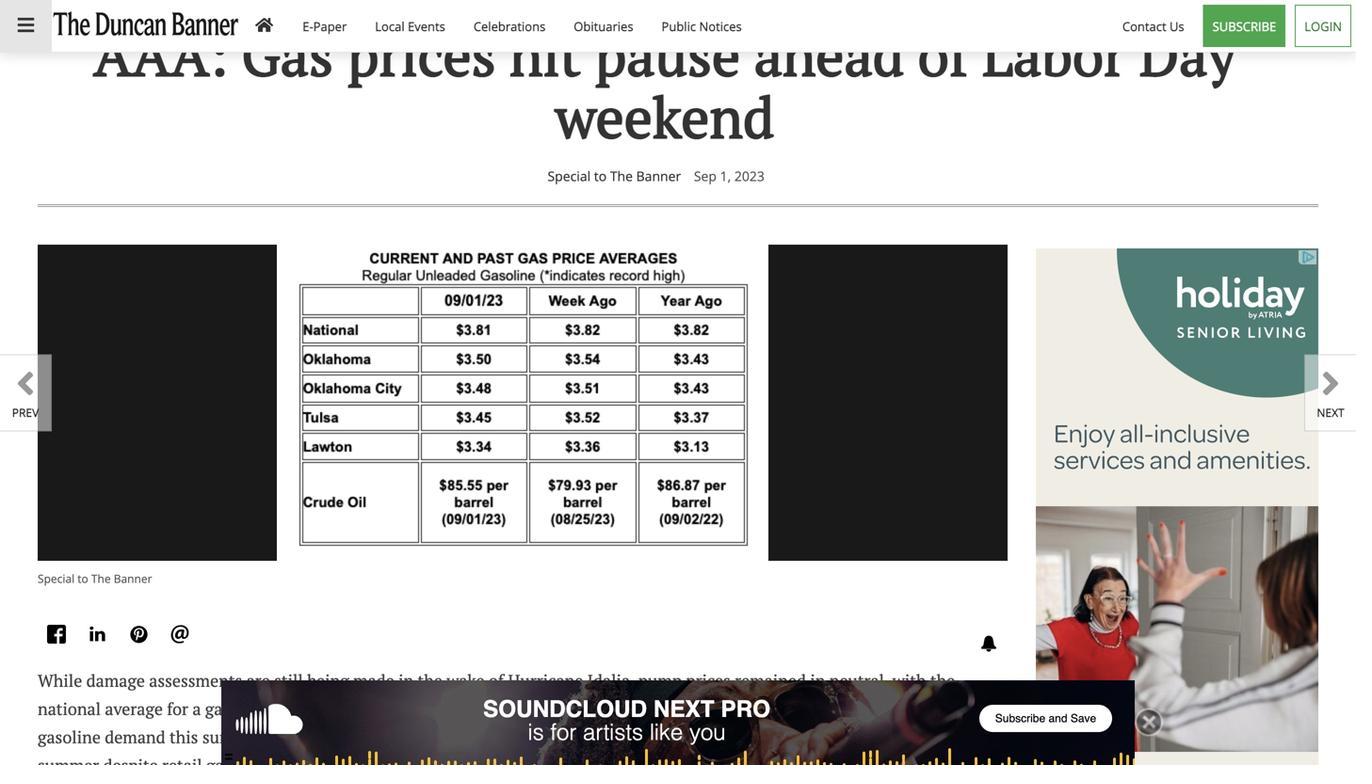 Task type: vqa. For each thing, say whether or not it's contained in the screenshot.
year's.
yes



Task type: locate. For each thing, give the bounding box(es) containing it.
us
[[1170, 18, 1184, 35]]

local
[[375, 18, 405, 35]]

1 horizontal spatial for
[[945, 755, 966, 766]]

aaa: gas prices hit pause ahead of labor day weekend image
[[277, 245, 768, 561]]

1 vertical spatial with
[[502, 727, 535, 749]]

summer down national
[[38, 755, 99, 766]]

gasoline
[[38, 727, 101, 749], [206, 755, 269, 766]]

this
[[170, 727, 198, 749], [938, 727, 967, 749]]

weekend
[[555, 79, 774, 154]]

sure.
[[970, 755, 1007, 766]]

and
[[655, 698, 683, 721]]

year's.
[[402, 755, 450, 766]]

0 horizontal spatial the
[[418, 670, 443, 692]]

view your notifications and profile settings image
[[980, 636, 997, 653]]

e-paper
[[303, 18, 347, 35]]

1 horizontal spatial special to the banner
[[548, 167, 681, 185]]

aaa:
[[93, 17, 228, 92]]

the up the penny
[[418, 670, 443, 692]]

summer down 'gallon'
[[202, 727, 264, 749]]

of inside aaa: gas prices hit pause ahead of labor day weekend
[[918, 17, 968, 92]]

0 horizontal spatial prices
[[273, 755, 318, 766]]

for down assessments
[[167, 698, 188, 721]]

obituaries
[[574, 18, 633, 35]]

in up "noted"
[[810, 670, 825, 692]]

1 horizontal spatial gas
[[687, 698, 711, 721]]

since
[[443, 698, 481, 721]]

0 horizontal spatial gasoline
[[38, 727, 101, 749]]

0 horizontal spatial banner
[[114, 571, 152, 587]]

ahead
[[754, 17, 904, 92]]

vacation
[[822, 727, 887, 749]]

1 horizontal spatial this
[[938, 727, 967, 749]]

0 horizontal spatial a
[[192, 698, 201, 721]]

0 horizontal spatial in
[[398, 670, 414, 692]]

to
[[594, 167, 607, 185], [77, 571, 88, 587], [559, 698, 574, 721], [314, 727, 330, 749], [687, 755, 703, 766], [881, 755, 896, 766]]

0 vertical spatial special to the banner
[[548, 167, 681, 185]]

last
[[485, 698, 513, 721], [371, 755, 398, 766]]

1 horizontal spatial with
[[893, 670, 926, 692]]

day
[[1139, 17, 1236, 92]]

of
[[918, 17, 968, 92], [489, 670, 504, 692], [256, 698, 272, 721], [556, 755, 571, 766]]

celebrations
[[474, 18, 546, 35]]

login link
[[1290, 0, 1356, 52]]

1 vertical spatial prices
[[686, 670, 731, 692]]

gas down the still
[[276, 698, 300, 721]]

below
[[322, 755, 367, 766]]

in
[[398, 670, 414, 692], [810, 670, 825, 692]]

being
[[307, 670, 349, 692]]

this up the retail
[[170, 727, 198, 749]]

national
[[38, 698, 101, 721]]

demand
[[105, 727, 165, 749]]

no
[[775, 755, 794, 766]]

prices
[[347, 17, 496, 92], [686, 670, 731, 692], [273, 755, 318, 766]]

1 vertical spatial summer
[[38, 755, 99, 766]]

advertisement element
[[1036, 249, 1318, 766], [221, 681, 1135, 766]]

a right by
[[379, 698, 388, 721]]

getting
[[643, 727, 697, 749]]

0 horizontal spatial summer
[[38, 755, 99, 766]]

average
[[105, 698, 163, 721]]

paper
[[313, 18, 347, 35]]

0 horizontal spatial gas
[[276, 698, 300, 721]]

penny
[[392, 698, 438, 721]]

as
[[667, 755, 683, 766]]

previous
[[386, 727, 450, 749]]

special to the banner
[[548, 167, 681, 185], [38, 571, 152, 587]]

gasoline down 'gallon'
[[206, 755, 269, 766]]

from
[[782, 727, 818, 749]]

match
[[334, 727, 382, 749]]

with up is
[[502, 727, 535, 749]]

banner
[[636, 167, 681, 185], [114, 571, 152, 587]]

the
[[418, 670, 443, 692], [930, 670, 955, 692]]

why,
[[707, 755, 741, 766]]

1 in from the left
[[398, 670, 414, 692]]

0 vertical spatial with
[[893, 670, 926, 692]]

the
[[610, 167, 633, 185], [91, 571, 111, 587]]

in up the penny
[[398, 670, 414, 692]]

years,
[[454, 727, 498, 749]]

2 gas from the left
[[687, 698, 711, 721]]

have
[[775, 698, 810, 721]]

celebrations link
[[459, 0, 560, 52]]

0 horizontal spatial special to the banner
[[38, 571, 152, 587]]

week
[[517, 698, 555, 721]]

remained
[[735, 670, 806, 692]]

public notices
[[662, 18, 742, 35]]

overall
[[897, 698, 948, 721]]

last down match
[[371, 755, 398, 766]]

1 horizontal spatial in
[[810, 670, 825, 692]]

1 vertical spatial special
[[38, 571, 75, 587]]

1 horizontal spatial gasoline
[[206, 755, 269, 766]]

there
[[454, 755, 498, 766]]

little
[[701, 727, 737, 749]]

with up overall
[[893, 670, 926, 692]]

gasoline down national
[[38, 727, 101, 749]]

login
[[1305, 18, 1342, 35]]

1 vertical spatial last
[[371, 755, 398, 766]]

a right is
[[519, 755, 527, 766]]

last up the years,
[[485, 698, 513, 721]]

hit
[[510, 17, 581, 92]]

1 vertical spatial special to the banner
[[38, 571, 152, 587]]

gas
[[276, 698, 300, 721], [687, 698, 711, 721]]

gallon
[[205, 698, 252, 721]]

1 vertical spatial the
[[91, 571, 111, 587]]

1 horizontal spatial banner
[[636, 167, 681, 185]]

2 this from the left
[[938, 727, 967, 749]]

1 horizontal spatial the
[[930, 670, 955, 692]]

for left sure.
[[945, 755, 966, 766]]

1 horizontal spatial prices
[[347, 17, 496, 92]]

0 vertical spatial prices
[[347, 17, 496, 92]]

retail
[[162, 755, 202, 766]]

summer
[[202, 727, 264, 749], [38, 755, 99, 766]]

1 horizontal spatial summer
[[202, 727, 264, 749]]

assessments
[[149, 670, 242, 692]]

gas right and
[[687, 698, 711, 721]]

but
[[745, 755, 770, 766]]

0 horizontal spatial special
[[38, 571, 75, 587]]

left main menu image
[[14, 16, 38, 34]]

the up overall
[[930, 670, 955, 692]]

0 vertical spatial last
[[485, 698, 513, 721]]

seems
[[830, 755, 877, 766]]

special
[[548, 167, 591, 185], [38, 571, 75, 587]]

0 vertical spatial the
[[610, 167, 633, 185]]

by
[[357, 698, 375, 721]]

for
[[167, 698, 188, 721], [945, 755, 966, 766]]

1 horizontal spatial special
[[548, 167, 591, 185]]

a down assessments
[[192, 698, 201, 721]]

notices
[[699, 18, 742, 35]]

sep
[[694, 167, 717, 185]]

0 horizontal spatial this
[[170, 727, 198, 749]]

this up the know
[[938, 727, 967, 749]]

0 vertical spatial for
[[167, 698, 188, 721]]

idalia,
[[587, 670, 634, 692]]

damage
[[86, 670, 145, 692]]



Task type: describe. For each thing, give the bounding box(es) containing it.
0 vertical spatial special
[[548, 167, 591, 185]]

experts
[[716, 698, 771, 721]]

next link
[[1304, 355, 1356, 432]]

sep 1, 2023
[[694, 167, 765, 185]]

lot
[[531, 755, 552, 766]]

made
[[353, 670, 394, 692]]

2 horizontal spatial prices
[[686, 670, 731, 692]]

that
[[862, 698, 893, 721]]

next
[[1317, 405, 1345, 421]]

0 horizontal spatial last
[[371, 755, 398, 766]]

prev
[[12, 405, 39, 421]]

is
[[502, 755, 514, 766]]

contact
[[1122, 18, 1166, 35]]

1,
[[720, 167, 731, 185]]

while
[[38, 670, 82, 692]]

$3.81.
[[579, 698, 624, 721]]

obituaries link
[[560, 0, 648, 52]]

are
[[246, 670, 270, 692]]

2 in from the left
[[810, 670, 825, 692]]

public
[[662, 18, 696, 35]]

2 horizontal spatial a
[[519, 755, 527, 766]]

1 gas from the left
[[276, 698, 300, 721]]

0 vertical spatial summer
[[202, 727, 264, 749]]

aaa: gas prices hit pause ahead of labor day weekend
[[93, 17, 1236, 154]]

"lift"
[[741, 727, 778, 749]]

1 vertical spatial gasoline
[[206, 755, 269, 766]]

while damage assessments are still being made in the wake of hurricane idalia, pump prices remained in neutral, with the national average for a gallon of gas falling by a penny since last week to $3.81. oil and gas experts have noted that overall gasoline demand this summer failed to match previous years, with consumption getting little "lift" from vacation travel this summer despite retail gasoline prices below last year's. there is a lot of speculation as to why, but no one seems to know for sure.
[[38, 670, 1007, 766]]

main element
[[0, 0, 1356, 53]]

prev link
[[0, 355, 52, 432]]

falling
[[305, 698, 353, 721]]

2023
[[734, 167, 765, 185]]

1 horizontal spatial last
[[485, 698, 513, 721]]

0 horizontal spatial with
[[502, 727, 535, 749]]

1 the from the left
[[418, 670, 443, 692]]

labor
[[982, 17, 1126, 92]]

still
[[274, 670, 303, 692]]

2 vertical spatial prices
[[273, 755, 318, 766]]

1 horizontal spatial the
[[610, 167, 633, 185]]

0 vertical spatial gasoline
[[38, 727, 101, 749]]

prices inside aaa: gas prices hit pause ahead of labor day weekend
[[347, 17, 496, 92]]

wake
[[447, 670, 485, 692]]

gas
[[241, 17, 333, 92]]

failed
[[268, 727, 310, 749]]

events
[[408, 18, 445, 35]]

local events link
[[361, 0, 459, 52]]

subscribe link
[[1199, 0, 1290, 52]]

consumption
[[539, 727, 638, 749]]

e-paper link
[[288, 0, 361, 52]]

pause
[[595, 17, 740, 92]]

0 vertical spatial banner
[[636, 167, 681, 185]]

know
[[900, 755, 941, 766]]

local events
[[375, 18, 445, 35]]

contact us
[[1122, 18, 1184, 35]]

neutral,
[[830, 670, 888, 692]]

e-
[[303, 18, 313, 35]]

noted
[[814, 698, 858, 721]]

oil
[[628, 698, 650, 721]]

subscribe
[[1213, 18, 1276, 35]]

contact us link
[[1108, 0, 1199, 52]]

1 vertical spatial banner
[[114, 571, 152, 587]]

travel
[[891, 727, 934, 749]]

hurricane
[[508, 670, 583, 692]]

1 horizontal spatial a
[[379, 698, 388, 721]]

one
[[798, 755, 826, 766]]

1 this from the left
[[170, 727, 198, 749]]

speculation
[[575, 755, 663, 766]]

despite
[[103, 755, 158, 766]]

2 the from the left
[[930, 670, 955, 692]]

pump
[[638, 670, 682, 692]]

0 horizontal spatial for
[[167, 698, 188, 721]]

1 vertical spatial for
[[945, 755, 966, 766]]

public notices link
[[648, 0, 756, 52]]

0 horizontal spatial the
[[91, 571, 111, 587]]



